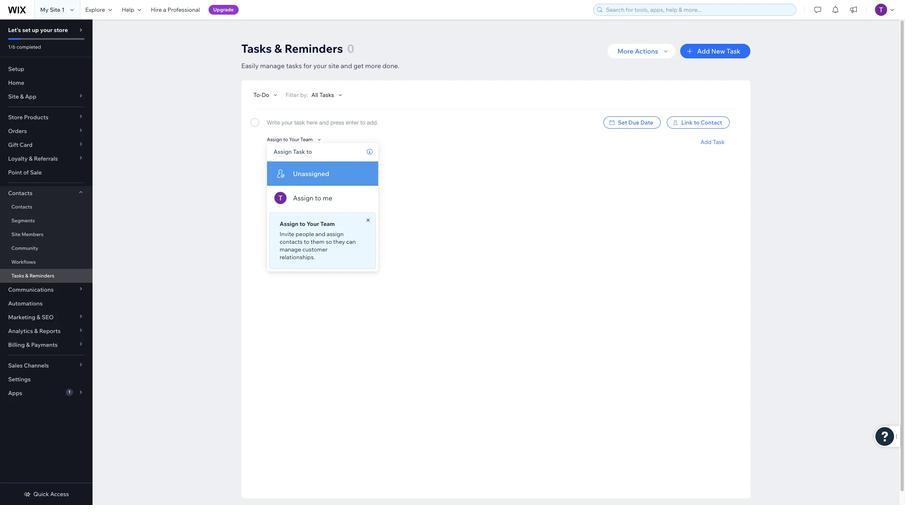 Task type: locate. For each thing, give the bounding box(es) containing it.
1 down the settings link
[[68, 390, 70, 395]]

2 vertical spatial tasks
[[11, 273, 24, 279]]

site for site & app
[[8, 93, 19, 100]]

tasks
[[286, 62, 302, 70]]

to left the me
[[315, 194, 321, 202]]

0 horizontal spatial 1
[[62, 6, 65, 13]]

1 vertical spatial your
[[307, 220, 319, 228]]

site
[[50, 6, 60, 13], [8, 93, 19, 100], [11, 231, 20, 237]]

2 vertical spatial task
[[293, 148, 305, 155]]

team inside "button"
[[300, 136, 313, 143]]

set due date button
[[603, 116, 661, 129]]

tasks up easily
[[241, 41, 272, 56]]

your inside sidebar element
[[40, 26, 52, 34]]

1 horizontal spatial reminders
[[285, 41, 343, 56]]

task right new
[[727, 47, 741, 55]]

1 vertical spatial reminders
[[30, 273, 54, 279]]

reminders
[[285, 41, 343, 56], [30, 273, 54, 279]]

site inside site members link
[[11, 231, 20, 237]]

0 horizontal spatial task
[[293, 148, 305, 155]]

contacts inside dropdown button
[[8, 190, 32, 197]]

0 vertical spatial 1
[[62, 6, 65, 13]]

& inside "popup button"
[[29, 155, 33, 162]]

1 vertical spatial 1
[[68, 390, 70, 395]]

1 horizontal spatial tasks
[[241, 41, 272, 56]]

add new task button
[[680, 44, 750, 58]]

& inside dropdown button
[[20, 93, 24, 100]]

contacts
[[8, 190, 32, 197], [11, 204, 32, 210]]

tasks for tasks & reminders 0
[[241, 41, 272, 56]]

automations
[[8, 300, 43, 307]]

list box containing unassigned
[[267, 162, 378, 210]]

people
[[296, 231, 314, 238]]

contacts up segments
[[11, 204, 32, 210]]

by:
[[300, 91, 308, 99]]

to up the people
[[300, 220, 305, 228]]

1 vertical spatial add
[[701, 138, 712, 146]]

sale
[[30, 169, 42, 176]]

analytics & reports
[[8, 328, 61, 335]]

& inside dropdown button
[[37, 314, 40, 321]]

manage inside the assign to your team invite people and assign contacts to them so they can manage customer relationships.
[[280, 246, 301, 253]]

assign inside list box
[[293, 194, 314, 202]]

your up the people
[[307, 220, 319, 228]]

0
[[347, 41, 354, 56]]

1 vertical spatial and
[[315, 231, 325, 238]]

sales
[[8, 362, 23, 369]]

your right up
[[40, 26, 52, 34]]

task down contact
[[713, 138, 725, 146]]

0 vertical spatial your
[[289, 136, 299, 143]]

1 vertical spatial manage
[[280, 246, 301, 253]]

1 vertical spatial contacts
[[11, 204, 32, 210]]

0 horizontal spatial reminders
[[30, 273, 54, 279]]

manage down contacts on the top left of page
[[280, 246, 301, 253]]

0 vertical spatial add
[[697, 47, 710, 55]]

task
[[727, 47, 741, 55], [713, 138, 725, 146], [293, 148, 305, 155]]

segments
[[11, 218, 35, 224]]

& for analytics & reports
[[34, 328, 38, 335]]

site down home
[[8, 93, 19, 100]]

add down the link to contact
[[701, 138, 712, 146]]

help button
[[117, 0, 146, 19]]

to down the people
[[304, 238, 309, 246]]

assign to your team button
[[267, 136, 323, 143]]

0 vertical spatial team
[[300, 136, 313, 143]]

quick access
[[33, 491, 69, 498]]

let's
[[8, 26, 21, 34]]

add left new
[[697, 47, 710, 55]]

your right for
[[313, 62, 327, 70]]

1/6
[[8, 44, 15, 50]]

and
[[341, 62, 352, 70], [315, 231, 325, 238]]

reminders up for
[[285, 41, 343, 56]]

loyalty & referrals
[[8, 155, 58, 162]]

to right link
[[694, 119, 700, 126]]

to inside "button"
[[283, 136, 288, 143]]

1 vertical spatial site
[[8, 93, 19, 100]]

apps
[[8, 390, 22, 397]]

0 vertical spatial and
[[341, 62, 352, 70]]

get
[[354, 62, 364, 70]]

tasks right all
[[320, 91, 334, 99]]

0 vertical spatial your
[[40, 26, 52, 34]]

reminders down workflows link
[[30, 273, 54, 279]]

0 horizontal spatial your
[[289, 136, 299, 143]]

2 horizontal spatial task
[[727, 47, 741, 55]]

communications
[[8, 286, 54, 293]]

1 horizontal spatial and
[[341, 62, 352, 70]]

assign up invite
[[280, 220, 298, 228]]

and inside the assign to your team invite people and assign contacts to them so they can manage customer relationships.
[[315, 231, 325, 238]]

task inside button
[[727, 47, 741, 55]]

& inside popup button
[[26, 341, 30, 349]]

can
[[346, 238, 356, 246]]

set
[[22, 26, 31, 34]]

add for add task
[[701, 138, 712, 146]]

assign for assign to your team
[[267, 136, 282, 143]]

billing & payments button
[[0, 338, 93, 352]]

1 right my
[[62, 6, 65, 13]]

your up assign task to
[[289, 136, 299, 143]]

to up assign task to
[[283, 136, 288, 143]]

0 vertical spatial tasks
[[241, 41, 272, 56]]

assign up assign task to
[[267, 136, 282, 143]]

community
[[11, 245, 38, 251]]

1 vertical spatial team
[[320, 220, 335, 228]]

channels
[[24, 362, 49, 369]]

team up assign task to
[[300, 136, 313, 143]]

communications button
[[0, 283, 93, 297]]

workflows
[[11, 259, 36, 265]]

0 vertical spatial reminders
[[285, 41, 343, 56]]

0 horizontal spatial team
[[300, 136, 313, 143]]

1 horizontal spatial team
[[320, 220, 335, 228]]

to-do
[[253, 91, 269, 99]]

due
[[628, 119, 639, 126]]

1 horizontal spatial task
[[713, 138, 725, 146]]

assign
[[327, 231, 344, 238]]

new
[[711, 47, 725, 55]]

analytics
[[8, 328, 33, 335]]

team up assign
[[320, 220, 335, 228]]

segments link
[[0, 214, 93, 228]]

team inside the assign to your team invite people and assign contacts to them so they can manage customer relationships.
[[320, 220, 335, 228]]

hire
[[151, 6, 162, 13]]

task down assign to your team "button"
[[293, 148, 305, 155]]

0 horizontal spatial tasks
[[11, 273, 24, 279]]

reminders inside the tasks & reminders link
[[30, 273, 54, 279]]

add inside button
[[697, 47, 710, 55]]

site down segments
[[11, 231, 20, 237]]

payments
[[31, 341, 58, 349]]

& for tasks & reminders
[[25, 273, 28, 279]]

your
[[40, 26, 52, 34], [313, 62, 327, 70]]

site & app button
[[0, 90, 93, 104]]

list box
[[267, 162, 378, 210]]

to for link to contact
[[694, 119, 700, 126]]

1 horizontal spatial 1
[[68, 390, 70, 395]]

members
[[22, 231, 43, 237]]

contacts for 'contacts' dropdown button
[[8, 190, 32, 197]]

tasks inside sidebar element
[[11, 273, 24, 279]]

point of sale
[[8, 169, 42, 176]]

to down assign to your team "button"
[[307, 148, 312, 155]]

your inside assign to your team "button"
[[289, 136, 299, 143]]

let's set up your store
[[8, 26, 68, 34]]

& for marketing & seo
[[37, 314, 40, 321]]

tasks down workflows
[[11, 273, 24, 279]]

team
[[300, 136, 313, 143], [320, 220, 335, 228]]

all tasks button
[[311, 91, 344, 99]]

assign left the me
[[293, 194, 314, 202]]

site right my
[[50, 6, 60, 13]]

0 horizontal spatial your
[[40, 26, 52, 34]]

contacts down point of sale
[[8, 190, 32, 197]]

setup link
[[0, 62, 93, 76]]

upgrade
[[213, 6, 234, 13]]

loyalty & referrals button
[[0, 152, 93, 166]]

2 vertical spatial site
[[11, 231, 20, 237]]

workflows link
[[0, 255, 93, 269]]

my
[[40, 6, 49, 13]]

to inside button
[[694, 119, 700, 126]]

0 vertical spatial task
[[727, 47, 741, 55]]

referrals
[[34, 155, 58, 162]]

site inside site & app dropdown button
[[8, 93, 19, 100]]

assign to me
[[293, 194, 332, 202]]

1 horizontal spatial your
[[313, 62, 327, 70]]

1 horizontal spatial your
[[307, 220, 319, 228]]

site members link
[[0, 228, 93, 242]]

reminders for tasks & reminders 0
[[285, 41, 343, 56]]

up
[[32, 26, 39, 34]]

done.
[[382, 62, 399, 70]]

manage left tasks
[[260, 62, 285, 70]]

& for loyalty & referrals
[[29, 155, 33, 162]]

to
[[694, 119, 700, 126], [283, 136, 288, 143], [307, 148, 312, 155], [315, 194, 321, 202], [300, 220, 305, 228], [304, 238, 309, 246]]

contacts link
[[0, 200, 93, 214]]

your inside the assign to your team invite people and assign contacts to them so they can manage customer relationships.
[[307, 220, 319, 228]]

2 horizontal spatial tasks
[[320, 91, 334, 99]]

to-
[[253, 91, 262, 99]]

and for get
[[341, 62, 352, 70]]

0 vertical spatial contacts
[[8, 190, 32, 197]]

and up them
[[315, 231, 325, 238]]

& inside popup button
[[34, 328, 38, 335]]

add task
[[701, 138, 725, 146]]

& for billing & payments
[[26, 341, 30, 349]]

community link
[[0, 242, 93, 255]]

manage
[[260, 62, 285, 70], [280, 246, 301, 253]]

contacts button
[[0, 186, 93, 200]]

and for assign
[[315, 231, 325, 238]]

add for add new task
[[697, 47, 710, 55]]

0 horizontal spatial and
[[315, 231, 325, 238]]

filter by:
[[286, 91, 308, 99]]

and left get
[[341, 62, 352, 70]]

assign inside "button"
[[267, 136, 282, 143]]

assign down assign to your team
[[274, 148, 292, 155]]

1 vertical spatial task
[[713, 138, 725, 146]]



Task type: describe. For each thing, give the bounding box(es) containing it.
to for assign to me
[[315, 194, 321, 202]]

to for assign to your team invite people and assign contacts to them so they can manage customer relationships.
[[300, 220, 305, 228]]

for
[[303, 62, 312, 70]]

help
[[122, 6, 134, 13]]

orders button
[[0, 124, 93, 138]]

seo
[[42, 314, 54, 321]]

set due date
[[618, 119, 653, 126]]

your for assign to your team
[[289, 136, 299, 143]]

orders
[[8, 127, 27, 135]]

& for tasks & reminders 0
[[274, 41, 282, 56]]

0 vertical spatial site
[[50, 6, 60, 13]]

assign for assign task to
[[274, 148, 292, 155]]

more actions button
[[608, 44, 675, 58]]

site & app
[[8, 93, 36, 100]]

1 inside sidebar element
[[68, 390, 70, 395]]

filter
[[286, 91, 299, 99]]

customer
[[302, 246, 328, 253]]

link to contact
[[681, 119, 722, 126]]

task for assign task to
[[293, 148, 305, 155]]

1/6 completed
[[8, 44, 41, 50]]

reports
[[39, 328, 61, 335]]

hire a professional link
[[146, 0, 205, 19]]

store
[[54, 26, 68, 34]]

Write your task here and press enter to add. text field
[[267, 116, 597, 138]]

0 vertical spatial manage
[[260, 62, 285, 70]]

billing
[[8, 341, 25, 349]]

gift card
[[8, 141, 33, 149]]

team for assign to your team invite people and assign contacts to them so they can manage customer relationships.
[[320, 220, 335, 228]]

marketing & seo button
[[0, 311, 93, 324]]

app
[[25, 93, 36, 100]]

sales channels
[[8, 362, 49, 369]]

setup
[[8, 65, 24, 73]]

all tasks
[[311, 91, 334, 99]]

quick
[[33, 491, 49, 498]]

tasks & reminders
[[11, 273, 54, 279]]

assign for assign to me
[[293, 194, 314, 202]]

task for add task
[[713, 138, 725, 146]]

set
[[618, 119, 627, 126]]

my site 1
[[40, 6, 65, 13]]

actions
[[635, 47, 658, 55]]

tasks & reminders link
[[0, 269, 93, 283]]

loyalty
[[8, 155, 28, 162]]

of
[[23, 169, 29, 176]]

gift
[[8, 141, 18, 149]]

add task button
[[701, 138, 725, 146]]

automations link
[[0, 297, 93, 311]]

your for assign to your team invite people and assign contacts to them so they can manage customer relationships.
[[307, 220, 319, 228]]

unassigned
[[293, 170, 329, 178]]

invite
[[280, 231, 294, 238]]

easily manage tasks for your site and get more done.
[[241, 62, 399, 70]]

site for site members
[[11, 231, 20, 237]]

professional
[[168, 6, 200, 13]]

reminders for tasks & reminders
[[30, 273, 54, 279]]

more actions
[[618, 47, 658, 55]]

upgrade button
[[208, 5, 239, 15]]

tasks & reminders 0
[[241, 41, 354, 56]]

assign task to
[[274, 148, 312, 155]]

to for assign to your team
[[283, 136, 288, 143]]

team for assign to your team
[[300, 136, 313, 143]]

site
[[328, 62, 339, 70]]

so
[[326, 238, 332, 246]]

to-do button
[[253, 91, 279, 99]]

1 vertical spatial your
[[313, 62, 327, 70]]

products
[[24, 114, 48, 121]]

home
[[8, 79, 24, 86]]

do
[[262, 91, 269, 99]]

assign to your team invite people and assign contacts to them so they can manage customer relationships.
[[280, 220, 356, 261]]

them
[[311, 238, 325, 246]]

contacts
[[280, 238, 303, 246]]

hire a professional
[[151, 6, 200, 13]]

link to contact button
[[667, 116, 730, 129]]

card
[[20, 141, 33, 149]]

link
[[681, 119, 693, 126]]

& for site & app
[[20, 93, 24, 100]]

assign to your team
[[267, 136, 313, 143]]

tasks for tasks & reminders
[[11, 273, 24, 279]]

add new task
[[697, 47, 741, 55]]

more
[[618, 47, 634, 55]]

unassigned option
[[267, 162, 378, 186]]

marketing
[[8, 314, 35, 321]]

a
[[163, 6, 166, 13]]

date
[[641, 119, 653, 126]]

sidebar element
[[0, 19, 93, 505]]

site members
[[11, 231, 43, 237]]

Search for tools, apps, help & more... field
[[604, 4, 794, 15]]

store products
[[8, 114, 48, 121]]

settings
[[8, 376, 31, 383]]

store
[[8, 114, 23, 121]]

point
[[8, 169, 22, 176]]

1 vertical spatial tasks
[[320, 91, 334, 99]]

access
[[50, 491, 69, 498]]

assign inside the assign to your team invite people and assign contacts to them so they can manage customer relationships.
[[280, 220, 298, 228]]

billing & payments
[[8, 341, 58, 349]]

contacts for contacts link on the top of page
[[11, 204, 32, 210]]

analytics & reports button
[[0, 324, 93, 338]]

more
[[365, 62, 381, 70]]

completed
[[17, 44, 41, 50]]

me
[[323, 194, 332, 202]]

home link
[[0, 76, 93, 90]]

store products button
[[0, 110, 93, 124]]

marketing & seo
[[8, 314, 54, 321]]



